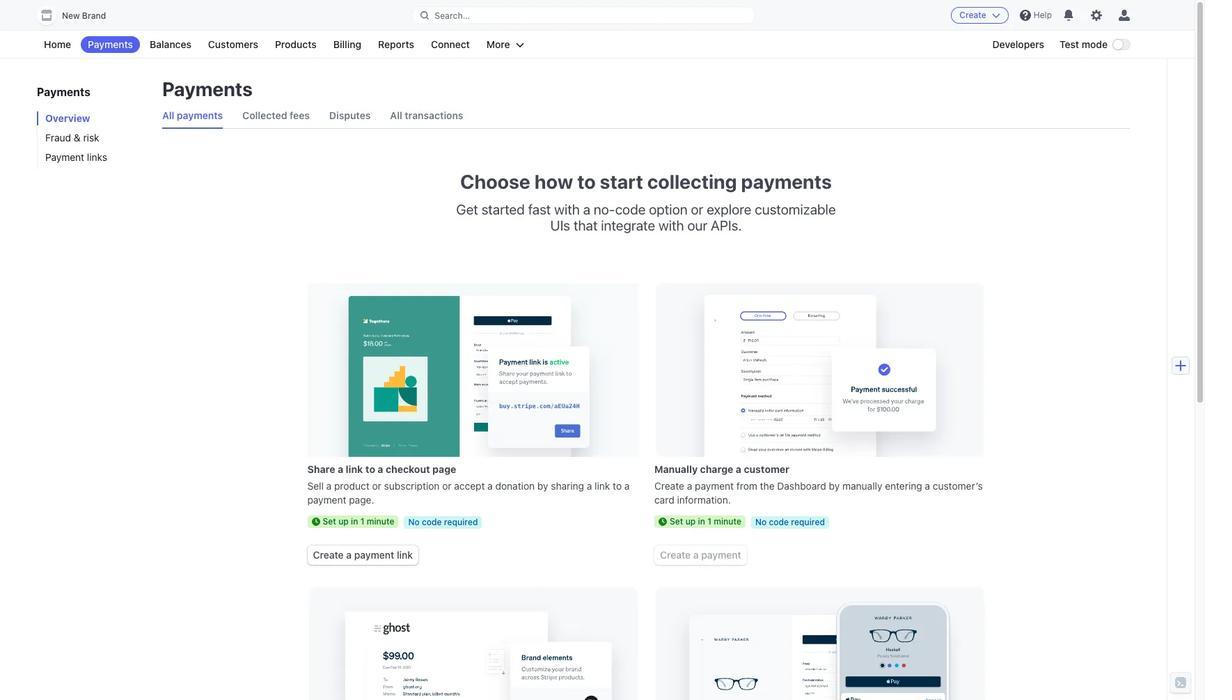 Task type: locate. For each thing, give the bounding box(es) containing it.
fraud & risk link
[[37, 131, 148, 145]]

connect
[[431, 38, 470, 50]]

code
[[616, 201, 646, 217], [422, 517, 442, 527], [769, 517, 789, 527]]

2 up from the left
[[686, 516, 696, 527]]

fast
[[529, 201, 551, 217]]

required down accept
[[444, 517, 478, 527]]

0 horizontal spatial in
[[351, 516, 358, 527]]

required down dashboard
[[792, 517, 826, 527]]

0 horizontal spatial code
[[422, 517, 442, 527]]

by
[[538, 480, 549, 492], [829, 480, 840, 492]]

2 set from the left
[[670, 516, 684, 527]]

1 horizontal spatial no
[[756, 517, 767, 527]]

no code required down dashboard
[[756, 517, 826, 527]]

reports
[[378, 38, 415, 50]]

or
[[691, 201, 704, 217], [372, 480, 382, 492], [443, 480, 452, 492]]

the
[[761, 480, 775, 492]]

in
[[351, 516, 358, 527], [699, 516, 706, 527]]

with left the 'our'
[[659, 217, 685, 233]]

0 vertical spatial payments
[[177, 109, 223, 121]]

developers link
[[986, 36, 1052, 53]]

new brand
[[62, 10, 106, 21]]

2 by from the left
[[829, 480, 840, 492]]

with right fast
[[555, 201, 580, 217]]

1 horizontal spatial no code required
[[756, 517, 826, 527]]

1 horizontal spatial payments
[[742, 170, 832, 193]]

payments
[[177, 109, 223, 121], [742, 170, 832, 193]]

1 vertical spatial to
[[366, 463, 376, 475]]

2 vertical spatial to
[[613, 480, 622, 492]]

link right sharing
[[595, 480, 611, 492]]

transactions
[[405, 109, 464, 121]]

1 no code required from the left
[[409, 517, 478, 527]]

2 minute from the left
[[714, 516, 742, 527]]

tab list
[[162, 103, 1131, 129]]

1 horizontal spatial in
[[699, 516, 706, 527]]

1 horizontal spatial link
[[397, 549, 413, 561]]

up for share a link to a checkout page sell a product or subscription or accept a donation by sharing a link to a payment page.
[[339, 516, 349, 527]]

customer's
[[933, 480, 984, 492]]

link down subscription
[[397, 549, 413, 561]]

new brand button
[[37, 6, 120, 25]]

connect link
[[424, 36, 477, 53]]

1 horizontal spatial set up in 1 minute
[[670, 516, 742, 527]]

set up in 1 minute
[[323, 516, 395, 527], [670, 516, 742, 527]]

1 vertical spatial payments
[[742, 170, 832, 193]]

2 1 from the left
[[708, 516, 712, 527]]

0 horizontal spatial set up in 1 minute
[[323, 516, 395, 527]]

new
[[62, 10, 80, 21]]

set
[[323, 516, 336, 527], [670, 516, 684, 527]]

in down page.
[[351, 516, 358, 527]]

set down "sell"
[[323, 516, 336, 527]]

mode
[[1082, 38, 1108, 50]]

2 horizontal spatial or
[[691, 201, 704, 217]]

1 minute from the left
[[367, 516, 395, 527]]

or down page
[[443, 480, 452, 492]]

1 horizontal spatial or
[[443, 480, 452, 492]]

billing link
[[327, 36, 369, 53]]

link up product
[[346, 463, 363, 475]]

by left sharing
[[538, 480, 549, 492]]

minute down page.
[[367, 516, 395, 527]]

up down information.
[[686, 516, 696, 527]]

sell
[[308, 480, 324, 492]]

0 horizontal spatial with
[[555, 201, 580, 217]]

customer
[[744, 463, 790, 475]]

minute for checkout
[[367, 516, 395, 527]]

no code required for subscription
[[409, 517, 478, 527]]

with
[[555, 201, 580, 217], [659, 217, 685, 233]]

no code required for manually
[[756, 517, 826, 527]]

code for manually charge a customer create a payment from the dashboard by manually entering a customer's card information.
[[769, 517, 789, 527]]

1 for a
[[708, 516, 712, 527]]

up down product
[[339, 516, 349, 527]]

overview
[[45, 112, 90, 124]]

payment inside button
[[702, 549, 742, 561]]

2 no code required from the left
[[756, 517, 826, 527]]

from
[[737, 480, 758, 492]]

1 all from the left
[[162, 109, 174, 121]]

1 by from the left
[[538, 480, 549, 492]]

a
[[584, 201, 591, 217], [338, 463, 344, 475], [378, 463, 384, 475], [736, 463, 742, 475], [327, 480, 332, 492], [488, 480, 493, 492], [587, 480, 592, 492], [625, 480, 630, 492], [687, 480, 693, 492], [926, 480, 931, 492], [346, 549, 352, 561], [694, 549, 699, 561]]

code down start
[[616, 201, 646, 217]]

by inside manually charge a customer create a payment from the dashboard by manually entering a customer's card information.
[[829, 480, 840, 492]]

payment down page.
[[354, 549, 395, 561]]

no
[[409, 517, 420, 527], [756, 517, 767, 527]]

test mode
[[1060, 38, 1108, 50]]

2 horizontal spatial code
[[769, 517, 789, 527]]

payment links
[[45, 151, 107, 163]]

balances link
[[143, 36, 199, 53]]

minute
[[367, 516, 395, 527], [714, 516, 742, 527]]

0 horizontal spatial by
[[538, 480, 549, 492]]

2 vertical spatial link
[[397, 549, 413, 561]]

information.
[[678, 494, 731, 506]]

1 down information.
[[708, 516, 712, 527]]

no code required down accept
[[409, 517, 478, 527]]

0 horizontal spatial required
[[444, 517, 478, 527]]

1 set up in 1 minute from the left
[[323, 516, 395, 527]]

1 up from the left
[[339, 516, 349, 527]]

reports link
[[371, 36, 421, 53]]

create a payment link
[[313, 549, 413, 561]]

choose how to start collecting payments
[[461, 170, 832, 193]]

donation
[[496, 480, 535, 492]]

by left manually
[[829, 480, 840, 492]]

risk
[[83, 132, 99, 144]]

payment inside manually charge a customer create a payment from the dashboard by manually entering a customer's card information.
[[695, 480, 734, 492]]

create a payment
[[660, 549, 742, 561]]

0 horizontal spatial minute
[[367, 516, 395, 527]]

payments left collected
[[177, 109, 223, 121]]

fees
[[290, 109, 310, 121]]

products link
[[268, 36, 324, 53]]

to
[[578, 170, 596, 193], [366, 463, 376, 475], [613, 480, 622, 492]]

1 no from the left
[[409, 517, 420, 527]]

payments
[[88, 38, 133, 50], [162, 77, 253, 100], [37, 86, 90, 98]]

1 horizontal spatial all
[[390, 109, 403, 121]]

all for all payments
[[162, 109, 174, 121]]

1 1 from the left
[[361, 516, 365, 527]]

fraud
[[45, 132, 71, 144]]

in down information.
[[699, 516, 706, 527]]

by inside share a link to a checkout page sell a product or subscription or accept a donation by sharing a link to a payment page.
[[538, 480, 549, 492]]

no down subscription
[[409, 517, 420, 527]]

minute down information.
[[714, 516, 742, 527]]

no code required
[[409, 517, 478, 527], [756, 517, 826, 527]]

search…
[[435, 10, 470, 21]]

0 horizontal spatial to
[[366, 463, 376, 475]]

all transactions link
[[390, 103, 464, 128]]

1 horizontal spatial minute
[[714, 516, 742, 527]]

1
[[361, 516, 365, 527], [708, 516, 712, 527]]

accept
[[454, 480, 485, 492]]

collected
[[243, 109, 287, 121]]

create for create
[[960, 10, 987, 20]]

all
[[162, 109, 174, 121], [390, 109, 403, 121]]

payments up overview
[[37, 86, 90, 98]]

payments up all payments at the left top
[[162, 77, 253, 100]]

code down subscription
[[422, 517, 442, 527]]

0 horizontal spatial payments
[[177, 109, 223, 121]]

Search… text field
[[413, 7, 755, 24]]

0 horizontal spatial no
[[409, 517, 420, 527]]

all inside "link"
[[390, 109, 403, 121]]

code down 'the'
[[769, 517, 789, 527]]

payments up customizable
[[742, 170, 832, 193]]

0 horizontal spatial set
[[323, 516, 336, 527]]

apis.
[[711, 217, 742, 233]]

choose
[[461, 170, 531, 193]]

0 horizontal spatial no code required
[[409, 517, 478, 527]]

1 horizontal spatial 1
[[708, 516, 712, 527]]

0 horizontal spatial 1
[[361, 516, 365, 527]]

2 all from the left
[[390, 109, 403, 121]]

1 horizontal spatial required
[[792, 517, 826, 527]]

1 horizontal spatial up
[[686, 516, 696, 527]]

get started fast with a no-code option or explore customizable uis that integrate with our apis.
[[457, 201, 836, 233]]

option
[[649, 201, 688, 217]]

no down 'the'
[[756, 517, 767, 527]]

2 set up in 1 minute from the left
[[670, 516, 742, 527]]

1 vertical spatial link
[[595, 480, 611, 492]]

up
[[339, 516, 349, 527], [686, 516, 696, 527]]

to right how
[[578, 170, 596, 193]]

payment
[[695, 480, 734, 492], [308, 494, 347, 506], [354, 549, 395, 561], [702, 549, 742, 561]]

set up in 1 minute down information.
[[670, 516, 742, 527]]

payment down information.
[[702, 549, 742, 561]]

2 in from the left
[[699, 516, 706, 527]]

0 horizontal spatial up
[[339, 516, 349, 527]]

set down card
[[670, 516, 684, 527]]

1 horizontal spatial set
[[670, 516, 684, 527]]

collected fees link
[[243, 103, 310, 128]]

0 horizontal spatial all
[[162, 109, 174, 121]]

set up in 1 minute down page.
[[323, 516, 395, 527]]

code inside get started fast with a no-code option or explore customizable uis that integrate with our apis.
[[616, 201, 646, 217]]

set for sell a product or subscription or accept a donation by sharing a link to a payment page.
[[323, 516, 336, 527]]

payment down charge on the bottom right of page
[[695, 480, 734, 492]]

or up page.
[[372, 480, 382, 492]]

test
[[1060, 38, 1080, 50]]

products
[[275, 38, 317, 50]]

payment down "sell"
[[308, 494, 347, 506]]

2 required from the left
[[792, 517, 826, 527]]

1 horizontal spatial code
[[616, 201, 646, 217]]

get
[[457, 201, 479, 217]]

checkout
[[386, 463, 430, 475]]

create button
[[952, 7, 1009, 24]]

1 horizontal spatial by
[[829, 480, 840, 492]]

to right sharing
[[613, 480, 622, 492]]

charge
[[701, 463, 734, 475]]

1 horizontal spatial to
[[578, 170, 596, 193]]

links
[[87, 151, 107, 163]]

minute for a
[[714, 516, 742, 527]]

set up in 1 minute for a
[[323, 516, 395, 527]]

0 vertical spatial link
[[346, 463, 363, 475]]

1 in from the left
[[351, 516, 358, 527]]

to up product
[[366, 463, 376, 475]]

1 required from the left
[[444, 517, 478, 527]]

1 set from the left
[[323, 516, 336, 527]]

balances
[[150, 38, 192, 50]]

share
[[308, 463, 336, 475]]

1 down page.
[[361, 516, 365, 527]]

or down 'collecting' on the right top
[[691, 201, 704, 217]]

2 no from the left
[[756, 517, 767, 527]]



Task type: describe. For each thing, give the bounding box(es) containing it.
up for manually charge a customer create a payment from the dashboard by manually entering a customer's card information.
[[686, 516, 696, 527]]

all for all transactions
[[390, 109, 403, 121]]

link inside create a payment link link
[[397, 549, 413, 561]]

disputes link
[[329, 103, 371, 128]]

payment links link
[[37, 150, 148, 164]]

set up in 1 minute for create
[[670, 516, 742, 527]]

collected fees
[[243, 109, 310, 121]]

1 horizontal spatial with
[[659, 217, 685, 233]]

help
[[1034, 10, 1053, 20]]

entering
[[886, 480, 923, 492]]

help button
[[1015, 4, 1058, 26]]

customizable
[[755, 201, 836, 217]]

home link
[[37, 36, 78, 53]]

start
[[600, 170, 644, 193]]

set for create a payment from the dashboard by manually entering a customer's card information.
[[670, 516, 684, 527]]

more button
[[480, 36, 531, 53]]

how
[[535, 170, 574, 193]]

1 for checkout
[[361, 516, 365, 527]]

fraud & risk
[[45, 132, 99, 144]]

create a payment link link
[[308, 545, 419, 565]]

page.
[[349, 494, 374, 506]]

overview link
[[37, 111, 148, 125]]

customers
[[208, 38, 258, 50]]

product
[[334, 480, 370, 492]]

all payments
[[162, 109, 223, 121]]

Search… search field
[[413, 7, 755, 24]]

code for share a link to a checkout page sell a product or subscription or accept a donation by sharing a link to a payment page.
[[422, 517, 442, 527]]

explore
[[707, 201, 752, 217]]

integrate
[[601, 217, 656, 233]]

uis
[[551, 217, 571, 233]]

all transactions
[[390, 109, 464, 121]]

customers link
[[201, 36, 265, 53]]

collecting
[[648, 170, 738, 193]]

brand
[[82, 10, 106, 21]]

share a link to a checkout page sell a product or subscription or accept a donation by sharing a link to a payment page.
[[308, 463, 630, 506]]

more
[[487, 38, 510, 50]]

billing
[[334, 38, 362, 50]]

our
[[688, 217, 708, 233]]

or inside get started fast with a no-code option or explore customizable uis that integrate with our apis.
[[691, 201, 704, 217]]

create for create a payment link
[[313, 549, 344, 561]]

2 horizontal spatial link
[[595, 480, 611, 492]]

all payments link
[[162, 103, 223, 128]]

no for dashboard
[[756, 517, 767, 527]]

manually
[[655, 463, 698, 475]]

a inside get started fast with a no-code option or explore customizable uis that integrate with our apis.
[[584, 201, 591, 217]]

0 vertical spatial to
[[578, 170, 596, 193]]

home
[[44, 38, 71, 50]]

payments link
[[81, 36, 140, 53]]

in for create
[[699, 516, 706, 527]]

payment
[[45, 151, 84, 163]]

create a payment button
[[655, 545, 747, 565]]

no-
[[594, 201, 616, 217]]

&
[[74, 132, 81, 144]]

dashboard
[[778, 480, 827, 492]]

that
[[574, 217, 598, 233]]

sharing
[[551, 480, 585, 492]]

tab list containing all payments
[[162, 103, 1131, 129]]

a inside button
[[694, 549, 699, 561]]

manually
[[843, 480, 883, 492]]

page
[[433, 463, 457, 475]]

payments for overview
[[37, 86, 90, 98]]

required for subscription
[[444, 517, 478, 527]]

started
[[482, 201, 525, 217]]

subscription
[[384, 480, 440, 492]]

in for a
[[351, 516, 358, 527]]

developers
[[993, 38, 1045, 50]]

required for manually
[[792, 517, 826, 527]]

manually charge a customer create a payment from the dashboard by manually entering a customer's card information.
[[655, 463, 984, 506]]

2 horizontal spatial to
[[613, 480, 622, 492]]

payments for all payments
[[162, 77, 253, 100]]

create inside manually charge a customer create a payment from the dashboard by manually entering a customer's card information.
[[655, 480, 685, 492]]

payment inside share a link to a checkout page sell a product or subscription or accept a donation by sharing a link to a payment page.
[[308, 494, 347, 506]]

create for create a payment
[[660, 549, 691, 561]]

disputes
[[329, 109, 371, 121]]

card
[[655, 494, 675, 506]]

payments down brand
[[88, 38, 133, 50]]

0 horizontal spatial link
[[346, 463, 363, 475]]

0 horizontal spatial or
[[372, 480, 382, 492]]

no for product
[[409, 517, 420, 527]]



Task type: vqa. For each thing, say whether or not it's contained in the screenshot.
'No' for product
yes



